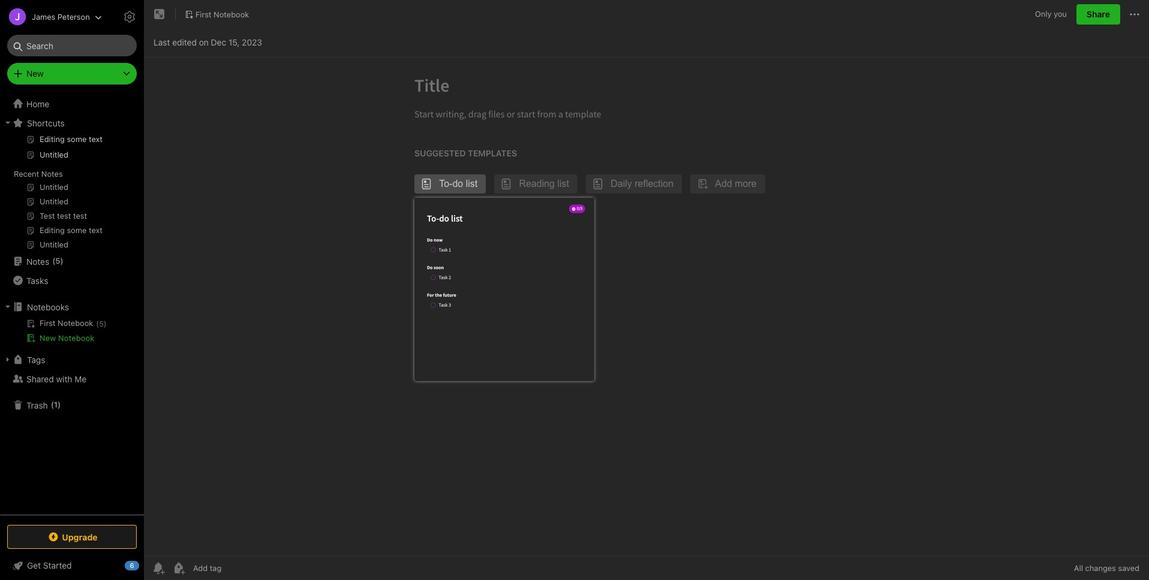 Task type: describe. For each thing, give the bounding box(es) containing it.
notebook for first notebook
[[214, 9, 249, 19]]

notebooks
[[27, 302, 69, 312]]

get
[[27, 561, 41, 571]]

on
[[199, 37, 209, 47]]

saved
[[1118, 564, 1140, 573]]

with
[[56, 374, 72, 384]]

) for trash
[[58, 400, 61, 410]]

new for new
[[26, 68, 44, 79]]

new notebook
[[40, 334, 94, 343]]

changes
[[1085, 564, 1116, 573]]

you
[[1054, 9, 1067, 19]]

Help and Learning task checklist field
[[0, 557, 144, 576]]

expand tags image
[[3, 355, 13, 365]]

first notebook button
[[181, 6, 253, 23]]

shared with me link
[[0, 369, 143, 389]]

james
[[32, 12, 55, 21]]

first notebook
[[196, 9, 249, 19]]

More actions field
[[1128, 5, 1142, 24]]

last edited on dec 15, 2023
[[154, 37, 262, 47]]

all
[[1074, 564, 1083, 573]]

click to collapse image
[[139, 558, 148, 573]]

last
[[154, 37, 170, 47]]

Search text field
[[16, 35, 128, 56]]

edited
[[172, 37, 197, 47]]

me
[[75, 374, 87, 384]]

peterson
[[58, 12, 90, 21]]

note window element
[[144, 0, 1149, 581]]

share
[[1087, 9, 1110, 19]]

upgrade button
[[7, 525, 137, 549]]

tasks
[[26, 276, 48, 286]]

settings image
[[122, 10, 137, 24]]

all changes saved
[[1074, 564, 1140, 573]]

1
[[54, 400, 58, 410]]

more actions image
[[1128, 7, 1142, 22]]

notebooks link
[[0, 298, 143, 317]]

home
[[26, 99, 49, 109]]

notes inside 'notes ( 5 )'
[[26, 256, 49, 267]]

new for new notebook
[[40, 334, 56, 343]]

upgrade
[[62, 532, 98, 543]]

only you
[[1035, 9, 1067, 19]]

Note Editor text field
[[144, 58, 1149, 556]]

expand note image
[[152, 7, 167, 22]]



Task type: locate. For each thing, give the bounding box(es) containing it.
notebook for new notebook
[[58, 334, 94, 343]]

1 vertical spatial (
[[96, 320, 99, 329]]

( inside "new notebook" group
[[96, 320, 99, 329]]

6
[[130, 562, 134, 570]]

2 vertical spatial (
[[51, 400, 54, 410]]

add tag image
[[172, 561, 186, 576]]

( inside "trash ( 1 )"
[[51, 400, 54, 410]]

new inside new notebook button
[[40, 334, 56, 343]]

get started
[[27, 561, 72, 571]]

new up home at the top
[[26, 68, 44, 79]]

2023
[[242, 37, 262, 47]]

) up tasks 'button' on the left of the page
[[60, 256, 63, 266]]

notes up tasks
[[26, 256, 49, 267]]

started
[[43, 561, 72, 571]]

( up tasks 'button' on the left of the page
[[52, 256, 55, 266]]

1 horizontal spatial notebook
[[214, 9, 249, 19]]

recent notes group
[[0, 133, 143, 257]]

1 vertical spatial notebook
[[58, 334, 94, 343]]

trash
[[26, 400, 48, 411]]

5 up new notebook button
[[99, 320, 104, 329]]

0 vertical spatial )
[[60, 256, 63, 266]]

only
[[1035, 9, 1052, 19]]

share button
[[1077, 4, 1120, 25]]

1 vertical spatial new
[[40, 334, 56, 343]]

expand notebooks image
[[3, 302, 13, 312]]

tags button
[[0, 350, 143, 369]]

15,
[[229, 37, 240, 47]]

) inside "new notebook" group
[[104, 320, 106, 329]]

( inside 'notes ( 5 )'
[[52, 256, 55, 266]]

first
[[196, 9, 211, 19]]

5 inside "new notebook" group
[[99, 320, 104, 329]]

5 up tasks 'button' on the left of the page
[[55, 256, 60, 266]]

james peterson
[[32, 12, 90, 21]]

0 vertical spatial (
[[52, 256, 55, 266]]

recent notes
[[14, 169, 63, 179]]

( for notes
[[52, 256, 55, 266]]

tree containing home
[[0, 94, 144, 515]]

5
[[55, 256, 60, 266], [99, 320, 104, 329]]

2 vertical spatial )
[[58, 400, 61, 410]]

1 vertical spatial notes
[[26, 256, 49, 267]]

( right trash
[[51, 400, 54, 410]]

) for notes
[[60, 256, 63, 266]]

0 horizontal spatial notebook
[[58, 334, 94, 343]]

notebook
[[214, 9, 249, 19], [58, 334, 94, 343]]

0 vertical spatial notes
[[41, 169, 63, 179]]

shared with me
[[26, 374, 87, 384]]

tree
[[0, 94, 144, 515]]

) inside "trash ( 1 )"
[[58, 400, 61, 410]]

) inside 'notes ( 5 )'
[[60, 256, 63, 266]]

Add tag field
[[192, 563, 282, 574]]

) right trash
[[58, 400, 61, 410]]

1 horizontal spatial 5
[[99, 320, 104, 329]]

new inside new popup button
[[26, 68, 44, 79]]

)
[[60, 256, 63, 266], [104, 320, 106, 329], [58, 400, 61, 410]]

dec
[[211, 37, 226, 47]]

( 5 )
[[96, 320, 106, 329]]

0 vertical spatial 5
[[55, 256, 60, 266]]

notes
[[41, 169, 63, 179], [26, 256, 49, 267]]

trash ( 1 )
[[26, 400, 61, 411]]

1 vertical spatial )
[[104, 320, 106, 329]]

shared
[[26, 374, 54, 384]]

recent
[[14, 169, 39, 179]]

notebook right 'first'
[[214, 9, 249, 19]]

new button
[[7, 63, 137, 85]]

notes inside group
[[41, 169, 63, 179]]

5 inside 'notes ( 5 )'
[[55, 256, 60, 266]]

new notebook group
[[0, 317, 143, 350]]

) up new notebook button
[[104, 320, 106, 329]]

shortcuts
[[27, 118, 65, 128]]

new up tags
[[40, 334, 56, 343]]

None search field
[[16, 35, 128, 56]]

Account field
[[0, 5, 102, 29]]

new notebook button
[[0, 331, 143, 346]]

notebook inside button
[[58, 334, 94, 343]]

notes right recent in the top left of the page
[[41, 169, 63, 179]]

add a reminder image
[[151, 561, 166, 576]]

0 vertical spatial notebook
[[214, 9, 249, 19]]

notebook inside button
[[214, 9, 249, 19]]

(
[[52, 256, 55, 266], [96, 320, 99, 329], [51, 400, 54, 410]]

0 horizontal spatial 5
[[55, 256, 60, 266]]

( for trash
[[51, 400, 54, 410]]

notebook up tags button
[[58, 334, 94, 343]]

tasks button
[[0, 271, 143, 290]]

tags
[[27, 355, 45, 365]]

home link
[[0, 94, 144, 113]]

( up new notebook button
[[96, 320, 99, 329]]

shortcuts button
[[0, 113, 143, 133]]

notes ( 5 )
[[26, 256, 63, 267]]

0 vertical spatial new
[[26, 68, 44, 79]]

1 vertical spatial 5
[[99, 320, 104, 329]]

new
[[26, 68, 44, 79], [40, 334, 56, 343]]



Task type: vqa. For each thing, say whether or not it's contained in the screenshot.
Notes's )
yes



